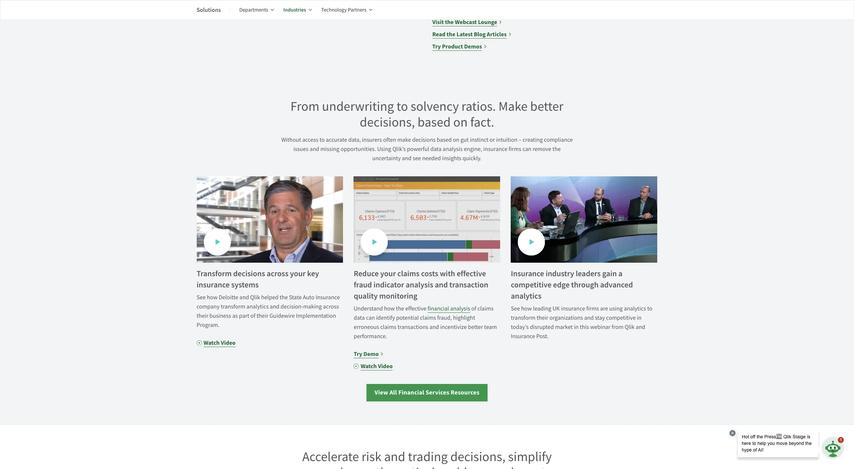 Task type: vqa. For each thing, say whether or not it's contained in the screenshot.
business
yes



Task type: locate. For each thing, give the bounding box(es) containing it.
1 vertical spatial effective
[[405, 305, 426, 313]]

qlik left the helped
[[250, 294, 260, 302]]

gain
[[602, 269, 617, 279]]

see inside see how leading uk insurance firms are using analytics to transform their organizations and stay competitive in today's disrupted market in this webinar from qlik and insurance post.
[[511, 305, 520, 313]]

2 vertical spatial analysis
[[450, 305, 470, 313]]

claims down identify
[[380, 324, 396, 331]]

of inside see how deloitte and qlik helped the state auto insurance company transform analytics and decision-making across their business as part of their guidewire implementation program.
[[250, 313, 255, 320]]

ebook
[[211, 6, 227, 14]]

1 vertical spatial in
[[574, 324, 579, 331]]

across
[[267, 269, 288, 279], [323, 303, 339, 311]]

1 horizontal spatial qlik
[[625, 324, 635, 331]]

claims inside reduce your claims costs with effective fraud indicator analysis and transaction quality monitoring
[[397, 269, 420, 279]]

analytics up "leading"
[[511, 291, 542, 302]]

better
[[530, 98, 564, 115], [468, 324, 483, 331]]

1 horizontal spatial effective
[[457, 269, 486, 279]]

0 horizontal spatial to
[[320, 136, 325, 144]]

1 vertical spatial read
[[432, 30, 445, 38]]

the left state
[[280, 294, 288, 302]]

1 vertical spatial to
[[320, 136, 325, 144]]

program.
[[197, 322, 220, 329]]

1 vertical spatial based
[[437, 136, 452, 144]]

and
[[310, 145, 319, 153], [402, 155, 411, 162], [435, 280, 448, 290], [239, 294, 249, 302], [270, 303, 279, 311], [584, 315, 594, 322], [430, 324, 439, 331], [636, 324, 645, 331], [384, 449, 405, 466], [493, 465, 514, 470]]

decisions up systems
[[233, 269, 265, 279]]

to for accurate
[[320, 136, 325, 144]]

how for insurance industry leaders gain a competitive edge through advanced analytics
[[521, 305, 532, 313]]

insurance down or
[[483, 145, 507, 153]]

watch down the program.
[[204, 339, 220, 347]]

insurance down today's
[[511, 333, 535, 341]]

0 horizontal spatial decisions
[[233, 269, 265, 279]]

0 vertical spatial better
[[530, 98, 564, 115]]

view
[[375, 389, 388, 397]]

solutions menu bar
[[197, 2, 382, 18]]

1 horizontal spatial see
[[511, 305, 520, 313]]

effective up potential
[[405, 305, 426, 313]]

0 vertical spatial analysis
[[443, 145, 463, 153]]

0 vertical spatial insurance
[[483, 145, 507, 153]]

transform up "as"
[[221, 303, 245, 311]]

fraud
[[354, 280, 372, 290]]

creating
[[523, 136, 543, 144]]

often
[[383, 136, 396, 144]]

of up highlight
[[471, 305, 476, 313]]

video down "as"
[[221, 339, 236, 347]]

can down creating
[[523, 145, 531, 153]]

and inside of claims data can identify potential claims fraud, highlight erroneous claims transactions and incentivize better team performance.
[[430, 324, 439, 331]]

0 horizontal spatial how
[[207, 294, 218, 302]]

1 horizontal spatial decisions
[[412, 136, 436, 144]]

watch video down the program.
[[204, 339, 236, 347]]

2 horizontal spatial insurance
[[561, 305, 585, 313]]

their right part in the bottom of the page
[[257, 313, 268, 320]]

1 vertical spatial decisions
[[233, 269, 265, 279]]

analytics down the helped
[[246, 303, 269, 311]]

disrupted
[[530, 324, 554, 331]]

1 horizontal spatial to
[[397, 98, 408, 115]]

today's
[[511, 324, 529, 331]]

0 horizontal spatial decisions,
[[360, 114, 415, 131]]

0 vertical spatial video
[[221, 339, 236, 347]]

0 horizontal spatial their
[[197, 313, 208, 320]]

analysis up highlight
[[450, 305, 470, 313]]

risk
[[362, 449, 381, 466]]

0 horizontal spatial firms
[[509, 145, 521, 153]]

0 vertical spatial competitive
[[511, 280, 552, 290]]

solutions
[[197, 6, 221, 14]]

0 vertical spatial to
[[397, 98, 408, 115]]

firms
[[509, 145, 521, 153], [586, 305, 599, 313]]

insurance up making
[[316, 294, 340, 302]]

watch down try demo link
[[361, 363, 377, 371]]

0 horizontal spatial try
[[354, 351, 362, 359]]

as
[[232, 313, 238, 320]]

claims
[[397, 269, 420, 279], [478, 305, 494, 313], [420, 315, 436, 322], [380, 324, 396, 331]]

how for transform decisions across your key insurance systems
[[207, 294, 218, 302]]

insurance left the industry
[[511, 269, 544, 279]]

on left gut at the top of the page
[[453, 136, 459, 144]]

analysis down "costs"
[[406, 280, 433, 290]]

and inside reduce your claims costs with effective fraud indicator analysis and transaction quality monitoring
[[435, 280, 448, 290]]

1 vertical spatial insurance
[[316, 294, 340, 302]]

competitive up "leading"
[[511, 280, 552, 290]]

their
[[197, 313, 208, 320], [257, 313, 268, 320], [537, 315, 548, 322]]

1 horizontal spatial competitive
[[606, 315, 636, 322]]

1 horizontal spatial read
[[432, 30, 445, 38]]

1 vertical spatial better
[[468, 324, 483, 331]]

transform up today's
[[511, 315, 535, 322]]

1 vertical spatial watch
[[361, 363, 377, 371]]

competitive inside insurance industry leaders gain a competitive edge through advanced analytics
[[511, 280, 552, 290]]

uncertainty
[[372, 155, 401, 162]]

see for transform decisions across your key insurance systems
[[197, 294, 206, 302]]

watch video for leftmost watch video link
[[204, 339, 236, 347]]

your inside transform decisions across your key insurance systems
[[290, 269, 306, 279]]

claims left "costs"
[[397, 269, 420, 279]]

1 vertical spatial can
[[366, 315, 375, 322]]

1 horizontal spatial across
[[323, 303, 339, 311]]

analytics inside see how leading uk insurance firms are using analytics to transform their organizations and stay competitive in today's disrupted market in this webinar from qlik and insurance post.
[[624, 305, 646, 313]]

1 vertical spatial across
[[323, 303, 339, 311]]

see up the company
[[197, 294, 206, 302]]

incentivize
[[440, 324, 467, 331]]

0 vertical spatial effective
[[457, 269, 486, 279]]

insurance
[[483, 145, 507, 153], [197, 280, 230, 290], [561, 305, 585, 313]]

how inside see how leading uk insurance firms are using analytics to transform their organizations and stay competitive in today's disrupted market in this webinar from qlik and insurance post.
[[521, 305, 532, 313]]

firms down –
[[509, 145, 521, 153]]

insurance inside see how leading uk insurance firms are using analytics to transform their organizations and stay competitive in today's disrupted market in this webinar from qlik and insurance post.
[[511, 333, 535, 341]]

needed
[[422, 155, 441, 162]]

qlik's
[[392, 145, 406, 153]]

helped
[[261, 294, 278, 302]]

see up today's
[[511, 305, 520, 313]]

0 horizontal spatial see
[[197, 294, 206, 302]]

your left "key"
[[290, 269, 306, 279]]

1 vertical spatial video
[[378, 363, 393, 371]]

2 horizontal spatial how
[[521, 305, 532, 313]]

based up insights
[[437, 136, 452, 144]]

technology
[[321, 7, 347, 13]]

1 vertical spatial insurance
[[197, 280, 230, 290]]

key
[[307, 269, 319, 279]]

1 vertical spatial watch video link
[[354, 362, 393, 371]]

see inside see how deloitte and qlik helped the state auto insurance company transform analytics and decision-making across their business as part of their guidewire implementation program.
[[197, 294, 206, 302]]

1 vertical spatial competitive
[[606, 315, 636, 322]]

0 vertical spatial decisions
[[412, 136, 436, 144]]

firms left are at the right
[[586, 305, 599, 313]]

1 vertical spatial decisions,
[[450, 449, 505, 466]]

1 vertical spatial watch video
[[361, 363, 393, 371]]

effective up transaction
[[457, 269, 486, 279]]

with
[[440, 269, 455, 279]]

business
[[209, 313, 231, 320]]

transform
[[221, 303, 245, 311], [511, 315, 535, 322]]

watch video
[[204, 339, 236, 347], [361, 363, 393, 371]]

qlik inside see how deloitte and qlik helped the state auto insurance company transform analytics and decision-making across their business as part of their guidewire implementation program.
[[250, 294, 260, 302]]

0 horizontal spatial qlik
[[250, 294, 260, 302]]

0 vertical spatial based
[[418, 114, 451, 131]]

decisions, inside from underwriting to solvency ratios. make better decisions, based on fact.
[[360, 114, 415, 131]]

departments
[[239, 7, 268, 13]]

1 horizontal spatial analytics
[[511, 291, 542, 302]]

1 horizontal spatial watch
[[361, 363, 377, 371]]

data up erroneous
[[354, 315, 365, 322]]

2 vertical spatial insurance
[[511, 333, 535, 341]]

uk
[[553, 305, 560, 313]]

claims down "financial"
[[420, 315, 436, 322]]

the up potential
[[396, 305, 404, 313]]

how up the company
[[207, 294, 218, 302]]

0 vertical spatial transform
[[221, 303, 245, 311]]

1 vertical spatial try
[[354, 351, 362, 359]]

on up gut at the top of the page
[[453, 114, 468, 131]]

0 horizontal spatial of
[[250, 313, 255, 320]]

analysis inside the without access to accurate data, insurers often make decisions based on gut instinct or intuition – creating compliance issues and missing opportunities. using qlik's powerful data analysis engine, insurance firms can remove the uncertainty and see needed insights quickly.
[[443, 145, 463, 153]]

1 vertical spatial transform
[[511, 315, 535, 322]]

try left product
[[432, 42, 441, 50]]

0 horizontal spatial data
[[354, 315, 365, 322]]

to inside see how leading uk insurance firms are using analytics to transform their organizations and stay competitive in today's disrupted market in this webinar from qlik and insurance post.
[[647, 305, 652, 313]]

monitoring
[[379, 291, 417, 302]]

analysis
[[443, 145, 463, 153], [406, 280, 433, 290], [450, 305, 470, 313]]

0 horizontal spatial analytics
[[246, 303, 269, 311]]

firms inside see how leading uk insurance firms are using analytics to transform their organizations and stay competitive in today's disrupted market in this webinar from qlik and insurance post.
[[586, 305, 599, 313]]

video down demo
[[378, 363, 393, 371]]

to inside from underwriting to solvency ratios. make better decisions, based on fact.
[[397, 98, 408, 115]]

2 your from the left
[[380, 269, 396, 279]]

better inside from underwriting to solvency ratios. make better decisions, based on fact.
[[530, 98, 564, 115]]

1 vertical spatial analysis
[[406, 280, 433, 290]]

technology partners
[[321, 7, 366, 13]]

0 horizontal spatial competitive
[[511, 280, 552, 290]]

try product demos link
[[432, 42, 487, 51]]

0 vertical spatial can
[[523, 145, 531, 153]]

guidewire
[[269, 313, 295, 320]]

without access to accurate data, insurers often make decisions based on gut instinct or intuition – creating compliance issues and missing opportunities. using qlik's powerful data analysis engine, insurance firms can remove the uncertainty and see needed insights quickly.
[[281, 136, 573, 162]]

auto
[[303, 294, 314, 302]]

1 horizontal spatial can
[[523, 145, 531, 153]]

their up the program.
[[197, 313, 208, 320]]

from
[[291, 98, 319, 115]]

2 horizontal spatial analytics
[[624, 305, 646, 313]]

effective inside reduce your claims costs with effective fraud indicator analysis and transaction quality monitoring
[[457, 269, 486, 279]]

1 horizontal spatial how
[[384, 305, 395, 313]]

0 vertical spatial see
[[197, 294, 206, 302]]

based
[[418, 114, 451, 131], [437, 136, 452, 144]]

insurance inside transform decisions across your key insurance systems
[[197, 280, 230, 290]]

firms inside the without access to accurate data, insurers often make decisions based on gut instinct or intuition – creating compliance issues and missing opportunities. using qlik's powerful data analysis engine, insurance firms can remove the uncertainty and see needed insights quickly.
[[509, 145, 521, 153]]

mathematical
[[358, 465, 435, 470]]

insurance industry leaders gain a competitive edge through advanced analytics
[[511, 269, 633, 302]]

1 horizontal spatial firms
[[586, 305, 599, 313]]

watch video down demo
[[361, 363, 393, 371]]

of claims data can identify potential claims fraud, highlight erroneous claims transactions and incentivize better team performance.
[[354, 305, 497, 341]]

services
[[426, 389, 449, 397]]

0 horizontal spatial read
[[197, 6, 210, 14]]

1 horizontal spatial your
[[380, 269, 396, 279]]

0 vertical spatial watch video
[[204, 339, 236, 347]]

can down understand
[[366, 315, 375, 322]]

understand how the effective financial analysis
[[354, 305, 470, 313]]

across up the helped
[[267, 269, 288, 279]]

across up implementation
[[323, 303, 339, 311]]

edge
[[553, 280, 570, 290]]

1 vertical spatial data
[[354, 315, 365, 322]]

understand
[[354, 305, 383, 313]]

reduce
[[354, 269, 379, 279]]

stay
[[595, 315, 605, 322]]

0 vertical spatial decisions,
[[360, 114, 415, 131]]

view all financial services resources
[[375, 389, 480, 397]]

2 vertical spatial insurance
[[561, 305, 585, 313]]

0 horizontal spatial transform
[[221, 303, 245, 311]]

competitive
[[511, 280, 552, 290], [606, 315, 636, 322]]

0 vertical spatial across
[[267, 269, 288, 279]]

competitive up from
[[606, 315, 636, 322]]

decisions up powerful
[[412, 136, 436, 144]]

watch video link down the program.
[[197, 339, 236, 348]]

watch video link down demo
[[354, 362, 393, 371]]

how left "leading"
[[521, 305, 532, 313]]

insurance up organizations
[[561, 305, 585, 313]]

1 horizontal spatial watch video
[[361, 363, 393, 371]]

1 horizontal spatial data
[[430, 145, 442, 153]]

1 vertical spatial on
[[453, 136, 459, 144]]

qlik
[[250, 294, 260, 302], [625, 324, 635, 331]]

make
[[397, 136, 411, 144]]

0 horizontal spatial your
[[290, 269, 306, 279]]

read down visit
[[432, 30, 445, 38]]

1 horizontal spatial of
[[471, 305, 476, 313]]

of right part in the bottom of the page
[[250, 313, 255, 320]]

data up needed
[[430, 145, 442, 153]]

the down compliance
[[553, 145, 561, 153]]

0 vertical spatial in
[[637, 315, 642, 322]]

data
[[430, 145, 442, 153], [354, 315, 365, 322]]

0 horizontal spatial watch
[[204, 339, 220, 347]]

2 horizontal spatial to
[[647, 305, 652, 313]]

transform inside see how deloitte and qlik helped the state auto insurance company transform analytics and decision-making across their business as part of their guidewire implementation program.
[[221, 303, 245, 311]]

on inside from underwriting to solvency ratios. make better decisions, based on fact.
[[453, 114, 468, 131]]

decisions,
[[360, 114, 415, 131], [450, 449, 505, 466]]

see how deloitte and qlik helped the state auto insurance company transform analytics and decision-making across their business as part of their guidewire implementation program.
[[197, 294, 340, 329]]

–
[[519, 136, 521, 144]]

0 horizontal spatial across
[[267, 269, 288, 279]]

try for try demo
[[354, 351, 362, 359]]

1 vertical spatial firms
[[586, 305, 599, 313]]

better inside of claims data can identify potential claims fraud, highlight erroneous claims transactions and incentivize better team performance.
[[468, 324, 483, 331]]

how up identify
[[384, 305, 395, 313]]

to inside the without access to accurate data, insurers often make decisions based on gut instinct or intuition – creating compliance issues and missing opportunities. using qlik's powerful data analysis engine, insurance firms can remove the uncertainty and see needed insights quickly.
[[320, 136, 325, 144]]

read ebook link
[[197, 5, 232, 14]]

analytics right 'using'
[[624, 305, 646, 313]]

your up indicator at the bottom left of the page
[[380, 269, 396, 279]]

1 horizontal spatial transform
[[511, 315, 535, 322]]

read inside 'link'
[[197, 6, 210, 14]]

market
[[555, 324, 573, 331]]

qlik right from
[[625, 324, 635, 331]]

try product demos
[[432, 42, 482, 50]]

engine,
[[464, 145, 482, 153]]

0 vertical spatial try
[[432, 42, 441, 50]]

their down "leading"
[[537, 315, 548, 322]]

analysis up insights
[[443, 145, 463, 153]]

1 your from the left
[[290, 269, 306, 279]]

based up the without access to accurate data, insurers often make decisions based on gut instinct or intuition – creating compliance issues and missing opportunities. using qlik's powerful data analysis engine, insurance firms can remove the uncertainty and see needed insights quickly.
[[418, 114, 451, 131]]

0 horizontal spatial watch video link
[[197, 339, 236, 348]]

advanced
[[600, 280, 633, 290]]

1 horizontal spatial try
[[432, 42, 441, 50]]

decisions
[[412, 136, 436, 144], [233, 269, 265, 279]]

0 vertical spatial insurance
[[511, 269, 544, 279]]

1 horizontal spatial better
[[530, 98, 564, 115]]

webcast
[[455, 18, 477, 26]]

0 horizontal spatial can
[[366, 315, 375, 322]]

from
[[612, 324, 624, 331]]

remove
[[533, 145, 551, 153]]

problems
[[438, 465, 490, 470]]

insurance down the transform
[[197, 280, 230, 290]]

0 vertical spatial qlik
[[250, 294, 260, 302]]

2 horizontal spatial their
[[537, 315, 548, 322]]

qlik inside see how leading uk insurance firms are using analytics to transform their organizations and stay competitive in today's disrupted market in this webinar from qlik and insurance post.
[[625, 324, 635, 331]]

1 horizontal spatial insurance
[[483, 145, 507, 153]]

0 vertical spatial data
[[430, 145, 442, 153]]

how inside see how deloitte and qlik helped the state auto insurance company transform analytics and decision-making across their business as part of their guidewire implementation program.
[[207, 294, 218, 302]]

decisions inside transform decisions across your key insurance systems
[[233, 269, 265, 279]]

0 horizontal spatial insurance
[[197, 280, 230, 290]]

0 vertical spatial watch video link
[[197, 339, 236, 348]]

see
[[413, 155, 421, 162]]

read left ebook
[[197, 6, 210, 14]]

technology partners link
[[321, 2, 372, 18]]

1 vertical spatial see
[[511, 305, 520, 313]]

try left demo
[[354, 351, 362, 359]]



Task type: describe. For each thing, give the bounding box(es) containing it.
latest
[[457, 30, 473, 38]]

decision-
[[281, 303, 303, 311]]

part
[[239, 313, 249, 320]]

of inside of claims data can identify potential claims fraud, highlight erroneous claims transactions and incentivize better team performance.
[[471, 305, 476, 313]]

quickly.
[[463, 155, 482, 162]]

issues
[[293, 145, 308, 153]]

the right visit
[[445, 18, 454, 26]]

make
[[499, 98, 528, 115]]

highlight
[[453, 315, 475, 322]]

transform
[[197, 269, 232, 279]]

demo
[[363, 351, 379, 359]]

leaders
[[576, 269, 601, 279]]

fraud,
[[437, 315, 452, 322]]

1 horizontal spatial their
[[257, 313, 268, 320]]

based inside the without access to accurate data, insurers often make decisions based on gut instinct or intuition – creating compliance issues and missing opportunities. using qlik's powerful data analysis engine, insurance firms can remove the uncertainty and see needed insights quickly.
[[437, 136, 452, 144]]

claims up team
[[478, 305, 494, 313]]

read ebook
[[197, 6, 227, 14]]

analytics inside see how deloitte and qlik helped the state auto insurance company transform analytics and decision-making across their business as part of their guidewire implementation program.
[[246, 303, 269, 311]]

1 horizontal spatial watch video link
[[354, 362, 393, 371]]

without
[[281, 136, 301, 144]]

erroneous
[[354, 324, 379, 331]]

reduce your claims costs with effective fraud indicator analysis and transaction quality monitoring
[[354, 269, 488, 302]]

read the latest blog articles
[[432, 30, 507, 38]]

try for try product demos
[[432, 42, 441, 50]]

competitive inside see how leading uk insurance firms are using analytics to transform their organizations and stay competitive in today's disrupted market in this webinar from qlik and insurance post.
[[606, 315, 636, 322]]

watch for watch video link to the right
[[361, 363, 377, 371]]

this
[[580, 324, 589, 331]]

implementation
[[296, 313, 336, 320]]

instinct
[[470, 136, 488, 144]]

read for read the latest blog articles
[[432, 30, 445, 38]]

or
[[490, 136, 495, 144]]

team
[[484, 324, 497, 331]]

insurance inside see how deloitte and qlik helped the state auto insurance company transform analytics and decision-making across their business as part of their guidewire implementation program.
[[316, 294, 340, 302]]

financial
[[398, 389, 424, 397]]

your inside reduce your claims costs with effective fraud indicator analysis and transaction quality monitoring
[[380, 269, 396, 279]]

are
[[600, 305, 608, 313]]

financial analysis link
[[428, 305, 470, 313]]

webinar
[[590, 324, 610, 331]]

a
[[618, 269, 623, 279]]

insurance inside the without access to accurate data, insurers often make decisions based on gut instinct or intuition – creating compliance issues and missing opportunities. using qlik's powerful data analysis engine, insurance firms can remove the uncertainty and see needed insights quickly.
[[483, 145, 507, 153]]

missing
[[320, 145, 339, 153]]

leading
[[533, 305, 551, 313]]

visit the webcast lounge link
[[432, 17, 502, 27]]

post.
[[536, 333, 549, 341]]

0 horizontal spatial in
[[574, 324, 579, 331]]

watch video for watch video link to the right
[[361, 363, 393, 371]]

industries link
[[283, 2, 312, 18]]

transform inside see how leading uk insurance firms are using analytics to transform their organizations and stay competitive in today's disrupted market in this webinar from qlik and insurance post.
[[511, 315, 535, 322]]

data,
[[348, 136, 361, 144]]

identify
[[376, 315, 395, 322]]

underwriting
[[322, 98, 394, 115]]

company
[[197, 303, 220, 311]]

see for insurance industry leaders gain a competitive edge through advanced analytics
[[511, 305, 520, 313]]

try demo link
[[354, 350, 384, 359]]

financial
[[428, 305, 449, 313]]

powerful
[[407, 145, 429, 153]]

all
[[390, 389, 397, 397]]

insurance inside insurance industry leaders gain a competitive edge through advanced analytics
[[511, 269, 544, 279]]

fact.
[[470, 114, 494, 131]]

lounge
[[478, 18, 497, 26]]

using
[[609, 305, 623, 313]]

watch for leftmost watch video link
[[204, 339, 220, 347]]

from underwriting to solvency ratios. make better decisions, based on fact.
[[291, 98, 564, 131]]

gut
[[461, 136, 469, 144]]

1 horizontal spatial video
[[378, 363, 393, 371]]

0 horizontal spatial video
[[221, 339, 236, 347]]

partners
[[348, 7, 366, 13]]

the up product
[[447, 30, 455, 38]]

the inside the without access to accurate data, insurers often make decisions based on gut instinct or intuition – creating compliance issues and missing opportunities. using qlik's powerful data analysis engine, insurance firms can remove the uncertainty and see needed insights quickly.
[[553, 145, 561, 153]]

based inside from underwriting to solvency ratios. make better decisions, based on fact.
[[418, 114, 451, 131]]

intuition
[[496, 136, 517, 144]]

can inside of claims data can identify potential claims fraud, highlight erroneous claims transactions and incentivize better team performance.
[[366, 315, 375, 322]]

quality
[[354, 291, 378, 302]]

state
[[289, 294, 302, 302]]

analytics inside insurance industry leaders gain a competitive edge through advanced analytics
[[511, 291, 542, 302]]

data inside the without access to accurate data, insurers often make decisions based on gut instinct or intuition – creating compliance issues and missing opportunities. using qlik's powerful data analysis engine, insurance firms can remove the uncertainty and see needed insights quickly.
[[430, 145, 442, 153]]

data inside of claims data can identify potential claims fraud, highlight erroneous claims transactions and incentivize better team performance.
[[354, 315, 365, 322]]

0 horizontal spatial effective
[[405, 305, 426, 313]]

decisions, inside accelerate risk and trading decisions, simplify complex mathematical problems and mee
[[450, 449, 505, 466]]

across inside see how deloitte and qlik helped the state auto insurance company transform analytics and decision-making across their business as part of their guidewire implementation program.
[[323, 303, 339, 311]]

compliance
[[544, 136, 573, 144]]

decisions inside the without access to accurate data, insurers often make decisions based on gut instinct or intuition – creating compliance issues and missing opportunities. using qlik's powerful data analysis engine, insurance firms can remove the uncertainty and see needed insights quickly.
[[412, 136, 436, 144]]

insurance inside see how leading uk insurance firms are using analytics to transform their organizations and stay competitive in today's disrupted market in this webinar from qlik and insurance post.
[[561, 305, 585, 313]]

the inside see how deloitte and qlik helped the state auto insurance company transform analytics and decision-making across their business as part of their guidewire implementation program.
[[280, 294, 288, 302]]

accurate
[[326, 136, 347, 144]]

trading
[[408, 449, 448, 466]]

transactions
[[398, 324, 428, 331]]

solvency
[[411, 98, 459, 115]]

across inside transform decisions across your key insurance systems
[[267, 269, 288, 279]]

on inside the without access to accurate data, insurers often make decisions based on gut instinct or intuition – creating compliance issues and missing opportunities. using qlik's powerful data analysis engine, insurance firms can remove the uncertainty and see needed insights quickly.
[[453, 136, 459, 144]]

making
[[303, 303, 322, 311]]

insights
[[442, 155, 461, 162]]

transform decisions across your key insurance systems
[[197, 269, 319, 290]]

their inside see how leading uk insurance firms are using analytics to transform their organizations and stay competitive in today's disrupted market in this webinar from qlik and insurance post.
[[537, 315, 548, 322]]

access
[[302, 136, 318, 144]]

systems
[[231, 280, 259, 290]]

industries
[[283, 6, 306, 13]]

visit
[[432, 18, 444, 26]]

product
[[442, 42, 463, 50]]

through
[[571, 280, 599, 290]]

complex
[[309, 465, 356, 470]]

deloitte
[[219, 294, 238, 302]]

try demo
[[354, 351, 379, 359]]

can inside the without access to accurate data, insurers often make decisions based on gut instinct or intuition – creating compliance issues and missing opportunities. using qlik's powerful data analysis engine, insurance firms can remove the uncertainty and see needed insights quickly.
[[523, 145, 531, 153]]

performance.
[[354, 333, 387, 341]]

read for read ebook
[[197, 6, 210, 14]]

analysis inside reduce your claims costs with effective fraud indicator analysis and transaction quality monitoring
[[406, 280, 433, 290]]

transaction
[[449, 280, 488, 290]]

1 horizontal spatial in
[[637, 315, 642, 322]]

ratios.
[[461, 98, 496, 115]]

read the latest blog articles link
[[432, 30, 512, 39]]

potential
[[396, 315, 419, 322]]

using
[[377, 145, 391, 153]]

to for solvency
[[397, 98, 408, 115]]

see how leading uk insurance firms are using analytics to transform their organizations and stay competitive in today's disrupted market in this webinar from qlik and insurance post.
[[511, 305, 652, 341]]



